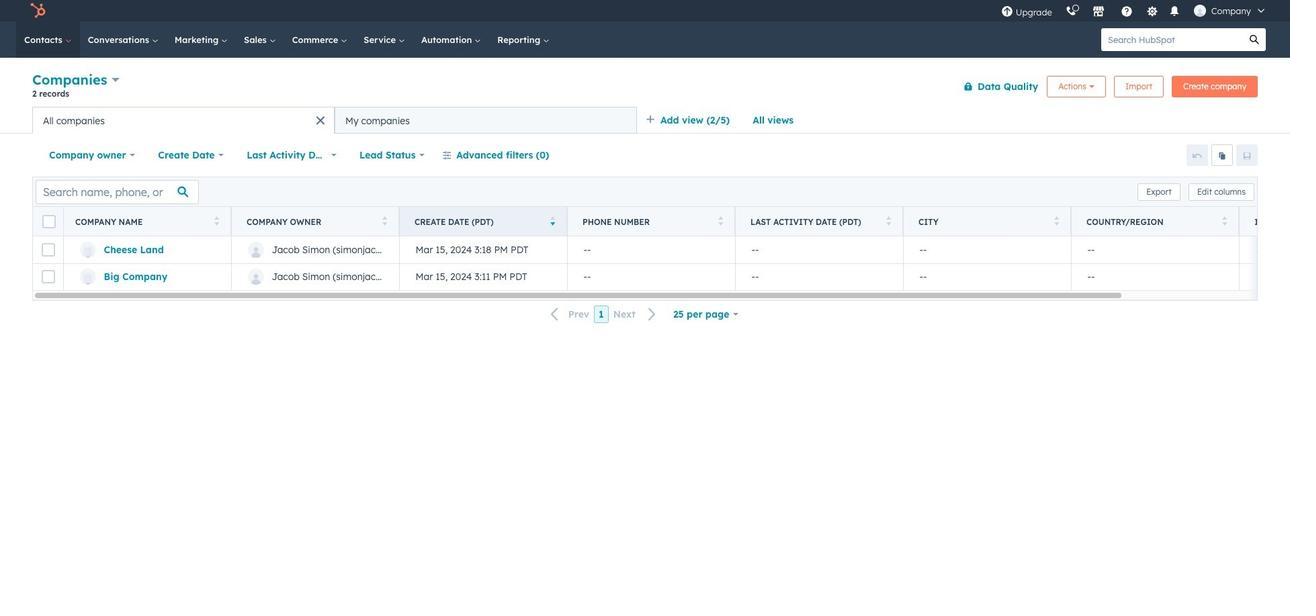 Task type: locate. For each thing, give the bounding box(es) containing it.
3 press to sort. element from the left
[[718, 216, 723, 228]]

jacob simon image
[[1194, 5, 1206, 17]]

4 press to sort. image from the left
[[1222, 216, 1227, 225]]

press to sort. image for first the press to sort. element from right
[[1222, 216, 1227, 225]]

press to sort. image for second the press to sort. element
[[382, 216, 387, 225]]

press to sort. element
[[214, 216, 219, 228], [382, 216, 387, 228], [718, 216, 723, 228], [886, 216, 891, 228], [1054, 216, 1059, 228], [1222, 216, 1227, 228]]

press to sort. image for fifth the press to sort. element from left
[[1054, 216, 1059, 225]]

3 press to sort. image from the left
[[886, 216, 891, 225]]

1 press to sort. image from the left
[[214, 216, 219, 225]]

2 press to sort. image from the left
[[382, 216, 387, 225]]

press to sort. image for 6th the press to sort. element from the right
[[214, 216, 219, 225]]

Search HubSpot search field
[[1102, 28, 1243, 51]]

0 horizontal spatial press to sort. image
[[718, 216, 723, 225]]

4 press to sort. element from the left
[[886, 216, 891, 228]]

1 horizontal spatial press to sort. image
[[1054, 216, 1059, 225]]

menu
[[995, 0, 1274, 22]]

descending sort. press to sort ascending. element
[[550, 216, 555, 228]]

1 press to sort. image from the left
[[718, 216, 723, 225]]

press to sort. image for 3rd the press to sort. element from the right
[[886, 216, 891, 225]]

press to sort. image for 4th the press to sort. element from the right
[[718, 216, 723, 225]]

banner
[[32, 69, 1258, 107]]

1 press to sort. element from the left
[[214, 216, 219, 228]]

6 press to sort. element from the left
[[1222, 216, 1227, 228]]

press to sort. image
[[214, 216, 219, 225], [382, 216, 387, 225], [886, 216, 891, 225], [1222, 216, 1227, 225]]

press to sort. image
[[718, 216, 723, 225], [1054, 216, 1059, 225]]

2 press to sort. image from the left
[[1054, 216, 1059, 225]]



Task type: describe. For each thing, give the bounding box(es) containing it.
descending sort. press to sort ascending. image
[[550, 216, 555, 225]]

pagination navigation
[[543, 306, 665, 324]]

5 press to sort. element from the left
[[1054, 216, 1059, 228]]

Search name, phone, or domain search field
[[36, 180, 199, 204]]

2 press to sort. element from the left
[[382, 216, 387, 228]]

marketplaces image
[[1093, 6, 1105, 18]]



Task type: vqa. For each thing, say whether or not it's contained in the screenshot.
banner at top
yes



